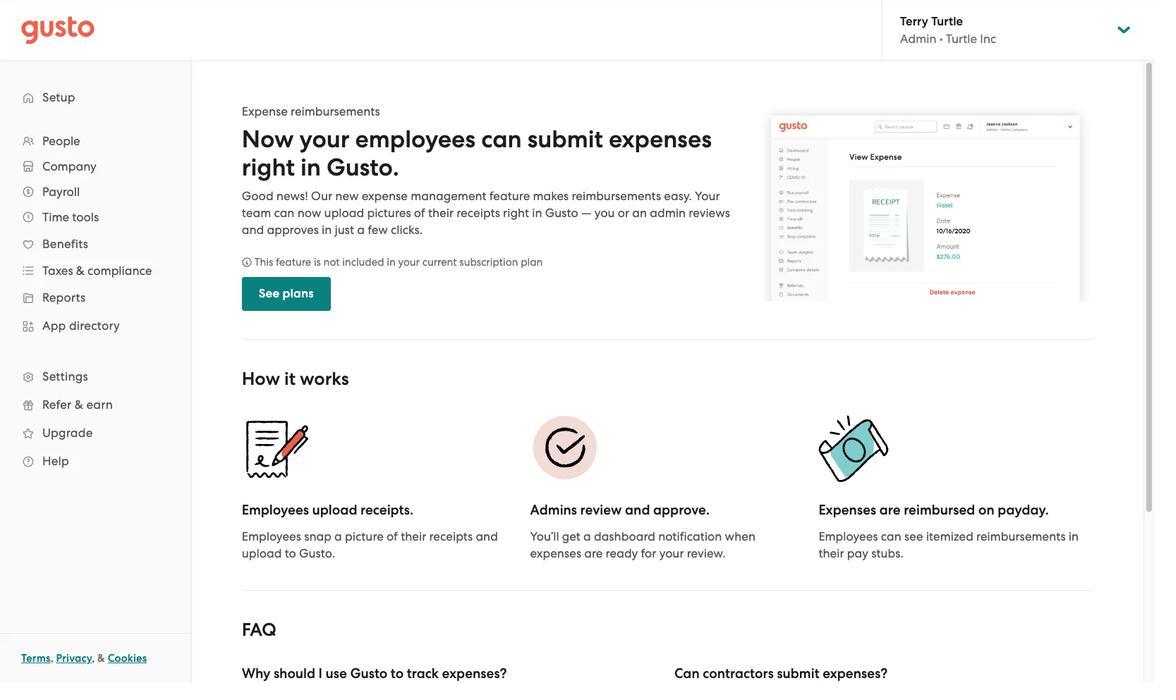 Task type: describe. For each thing, give the bounding box(es) containing it.
•
[[939, 32, 943, 46]]

upgrade link
[[14, 420, 176, 446]]

expense reimbursement screenshot image
[[758, 103, 1093, 302]]

inc
[[980, 32, 996, 46]]

2 vertical spatial &
[[97, 653, 105, 665]]

approve.
[[653, 502, 710, 519]]

just
[[335, 223, 354, 237]]

refer & earn
[[42, 398, 113, 412]]

faq
[[242, 619, 276, 641]]

when
[[725, 530, 756, 544]]

makes
[[533, 189, 569, 203]]

easy.
[[664, 189, 692, 203]]

refer & earn link
[[14, 392, 176, 418]]

their inside expense reimbursements now your employees can submit expenses right in gusto. good news! our new expense management feature makes reimbursements easy. your team can now upload pictures of their receipts right in gusto — you or an admin reviews and approves in just a few clicks.
[[428, 206, 454, 220]]

you'll
[[530, 530, 559, 544]]

settings link
[[14, 364, 176, 389]]

employees
[[355, 125, 476, 154]]

people button
[[14, 128, 176, 154]]

app directory link
[[14, 313, 176, 339]]

admins review and approve.
[[530, 502, 710, 519]]

i
[[319, 666, 322, 682]]

an
[[632, 206, 647, 220]]

new
[[335, 189, 359, 203]]

upload inside expense reimbursements now your employees can submit expenses right in gusto. good news! our new expense management feature makes reimbursements easy. your team can now upload pictures of their receipts right in gusto — you or an admin reviews and approves in just a few clicks.
[[324, 206, 364, 220]]

reimbursed
[[904, 502, 975, 519]]

clicks.
[[391, 223, 423, 237]]

1 , from the left
[[51, 653, 53, 665]]

management
[[411, 189, 486, 203]]

setup link
[[14, 85, 176, 110]]

employees upload receipts.
[[242, 502, 414, 519]]

few
[[368, 223, 388, 237]]

tools
[[72, 210, 99, 224]]

payroll button
[[14, 179, 176, 205]]

expenses are reimbursed on payday.
[[819, 502, 1049, 519]]

setup
[[42, 90, 75, 104]]

it
[[284, 368, 296, 390]]

feature inside expense reimbursements now your employees can submit expenses right in gusto. good news! our new expense management feature makes reimbursements easy. your team can now upload pictures of their receipts right in gusto — you or an admin reviews and approves in just a few clicks.
[[489, 189, 530, 203]]

picture
[[345, 530, 384, 544]]

company button
[[14, 154, 176, 179]]

contractors
[[703, 666, 774, 682]]

0 vertical spatial are
[[880, 502, 901, 519]]

employees for employees upload receipts.
[[242, 502, 309, 519]]

how it works
[[242, 368, 349, 390]]

payroll
[[42, 185, 80, 199]]

employees snap a picture of their receipts and upload to gusto.
[[242, 530, 498, 561]]

cookies
[[108, 653, 147, 665]]

expense reimbursements now your employees can submit expenses right in gusto. good news! our new expense management feature makes reimbursements easy. your team can now upload pictures of their receipts right in gusto — you or an admin reviews and approves in just a few clicks.
[[242, 104, 730, 237]]

good
[[242, 189, 273, 203]]

admin
[[650, 206, 686, 220]]

submit inside expense reimbursements now your employees can submit expenses right in gusto. good news! our new expense management feature makes reimbursements easy. your team can now upload pictures of their receipts right in gusto — you or an admin reviews and approves in just a few clicks.
[[528, 125, 603, 154]]

dollar bill illustration image
[[819, 413, 889, 484]]

your inside you'll get a dashboard notification when expenses are ready for your review.
[[659, 547, 684, 561]]

their inside employees can see itemized reimbursements in their pay stubs.
[[819, 547, 844, 561]]

time
[[42, 210, 69, 224]]

—
[[581, 206, 592, 220]]

1 horizontal spatial submit
[[777, 666, 820, 682]]

0 vertical spatial turtle
[[931, 14, 963, 29]]

expense
[[242, 104, 288, 119]]

expense
[[362, 189, 408, 203]]

1 vertical spatial right
[[503, 206, 529, 220]]

see plans button
[[242, 277, 331, 311]]

use
[[326, 666, 347, 682]]

now
[[297, 206, 321, 220]]

and inside expense reimbursements now your employees can submit expenses right in gusto. good news! our new expense management feature makes reimbursements easy. your team can now upload pictures of their receipts right in gusto — you or an admin reviews and approves in just a few clicks.
[[242, 223, 264, 237]]

help link
[[14, 449, 176, 474]]

1 vertical spatial turtle
[[946, 32, 977, 46]]

why
[[242, 666, 270, 682]]

stubs.
[[871, 547, 904, 561]]

your
[[695, 189, 720, 203]]

in inside employees can see itemized reimbursements in their pay stubs.
[[1069, 530, 1079, 544]]

1 vertical spatial upload
[[312, 502, 357, 519]]

can inside employees can see itemized reimbursements in their pay stubs.
[[881, 530, 902, 544]]

& for earn
[[75, 398, 83, 412]]

receipts.
[[360, 502, 414, 519]]

0 vertical spatial can
[[481, 125, 522, 154]]

taxes & compliance
[[42, 264, 152, 278]]

receipts inside 'employees snap a picture of their receipts and upload to gusto.'
[[429, 530, 473, 544]]

taxes
[[42, 264, 73, 278]]

is
[[314, 256, 321, 269]]

terms , privacy , & cookies
[[21, 653, 147, 665]]

app
[[42, 319, 66, 333]]

are inside you'll get a dashboard notification when expenses are ready for your review.
[[584, 547, 603, 561]]

why should i use gusto to track expenses?
[[242, 666, 507, 682]]

time tools
[[42, 210, 99, 224]]

admin
[[900, 32, 937, 46]]

plans
[[283, 286, 314, 301]]

track
[[407, 666, 439, 682]]

privacy link
[[56, 653, 92, 665]]

& for compliance
[[76, 264, 85, 278]]

our
[[311, 189, 332, 203]]

now
[[242, 125, 294, 154]]

notification
[[658, 530, 722, 544]]

review
[[580, 502, 622, 519]]

1 vertical spatial gusto
[[350, 666, 388, 682]]

cookies button
[[108, 650, 147, 667]]

or
[[618, 206, 629, 220]]

pictures
[[367, 206, 411, 220]]

terry
[[900, 14, 928, 29]]



Task type: locate. For each thing, give the bounding box(es) containing it.
review.
[[687, 547, 726, 561]]

submit right contractors
[[777, 666, 820, 682]]

benefits
[[42, 237, 88, 251]]

time tools button
[[14, 205, 176, 230]]

gusto. down snap
[[299, 547, 335, 561]]

current
[[422, 256, 457, 269]]

gusto navigation element
[[0, 61, 190, 498]]

0 vertical spatial expenses
[[609, 125, 712, 154]]

1 horizontal spatial gusto
[[545, 206, 578, 220]]

1 horizontal spatial expenses
[[609, 125, 712, 154]]

right
[[242, 153, 295, 182], [503, 206, 529, 220]]

people
[[42, 134, 80, 148]]

and down team
[[242, 223, 264, 237]]

0 vertical spatial gusto
[[545, 206, 578, 220]]

0 horizontal spatial to
[[285, 547, 296, 561]]

1 horizontal spatial expenses?
[[823, 666, 888, 682]]

a inside expense reimbursements now your employees can submit expenses right in gusto. good news! our new expense management feature makes reimbursements easy. your team can now upload pictures of their receipts right in gusto — you or an admin reviews and approves in just a few clicks.
[[357, 223, 365, 237]]

1 vertical spatial feature
[[276, 256, 311, 269]]

should
[[274, 666, 315, 682]]

employees can see itemized reimbursements in their pay stubs.
[[819, 530, 1079, 561]]

receipt illustration image
[[242, 413, 312, 484]]

2 vertical spatial your
[[659, 547, 684, 561]]

itemized
[[926, 530, 973, 544]]

works
[[300, 368, 349, 390]]

and up 'dashboard' in the right of the page
[[625, 502, 650, 519]]

receipts inside expense reimbursements now your employees can submit expenses right in gusto. good news! our new expense management feature makes reimbursements easy. your team can now upload pictures of their receipts right in gusto — you or an admin reviews and approves in just a few clicks.
[[457, 206, 500, 220]]

0 horizontal spatial can
[[274, 206, 295, 220]]

0 vertical spatial of
[[414, 206, 425, 220]]

2 vertical spatial and
[[476, 530, 498, 544]]

compliance
[[88, 264, 152, 278]]

of down receipts.
[[387, 530, 398, 544]]

2 horizontal spatial a
[[583, 530, 591, 544]]

2 horizontal spatial their
[[819, 547, 844, 561]]

can contractors submit expenses?
[[674, 666, 888, 682]]

1 vertical spatial to
[[391, 666, 404, 682]]

a inside you'll get a dashboard notification when expenses are ready for your review.
[[583, 530, 591, 544]]

terry turtle admin • turtle inc
[[900, 14, 996, 46]]

0 vertical spatial your
[[300, 125, 350, 154]]

their down receipts.
[[401, 530, 426, 544]]

2 vertical spatial their
[[819, 547, 844, 561]]

gusto inside expense reimbursements now your employees can submit expenses right in gusto. good news! our new expense management feature makes reimbursements easy. your team can now upload pictures of their receipts right in gusto — you or an admin reviews and approves in just a few clicks.
[[545, 206, 578, 220]]

turtle
[[931, 14, 963, 29], [946, 32, 977, 46]]

0 horizontal spatial and
[[242, 223, 264, 237]]

reports
[[42, 291, 86, 305]]

of inside 'employees snap a picture of their receipts and upload to gusto.'
[[387, 530, 398, 544]]

1 horizontal spatial feature
[[489, 189, 530, 203]]

and left "you'll"
[[476, 530, 498, 544]]

to
[[285, 547, 296, 561], [391, 666, 404, 682]]

right up good
[[242, 153, 295, 182]]

employees for employees can see itemized reimbursements in their pay stubs.
[[819, 530, 878, 544]]

can
[[674, 666, 700, 682]]

1 horizontal spatial and
[[476, 530, 498, 544]]

2 vertical spatial can
[[881, 530, 902, 544]]

are left ready
[[584, 547, 603, 561]]

earn
[[86, 398, 113, 412]]

are right expenses
[[880, 502, 901, 519]]

see
[[259, 286, 280, 301]]

how
[[242, 368, 280, 390]]

taxes & compliance button
[[14, 258, 176, 284]]

1 vertical spatial your
[[398, 256, 420, 269]]

submit up makes
[[528, 125, 603, 154]]

2 , from the left
[[92, 653, 95, 665]]

1 vertical spatial and
[[625, 502, 650, 519]]

dashboard
[[594, 530, 655, 544]]

gusto.
[[327, 153, 399, 182], [299, 547, 335, 561]]

a right just
[[357, 223, 365, 237]]

expenses?
[[442, 666, 507, 682], [823, 666, 888, 682]]

0 horizontal spatial reimbursements
[[291, 104, 380, 119]]

0 horizontal spatial right
[[242, 153, 295, 182]]

can
[[481, 125, 522, 154], [274, 206, 295, 220], [881, 530, 902, 544]]

benefits link
[[14, 231, 176, 257]]

0 vertical spatial feature
[[489, 189, 530, 203]]

of inside expense reimbursements now your employees can submit expenses right in gusto. good news! our new expense management feature makes reimbursements easy. your team can now upload pictures of their receipts right in gusto — you or an admin reviews and approves in just a few clicks.
[[414, 206, 425, 220]]

a right snap
[[334, 530, 342, 544]]

gusto. for your
[[327, 153, 399, 182]]

for
[[641, 547, 656, 561]]

employees
[[242, 502, 309, 519], [242, 530, 301, 544], [819, 530, 878, 544]]

2 horizontal spatial reimbursements
[[976, 530, 1066, 544]]

home image
[[21, 16, 95, 44]]

gusto. up the "new"
[[327, 153, 399, 182]]

your inside expense reimbursements now your employees can submit expenses right in gusto. good news! our new expense management feature makes reimbursements easy. your team can now upload pictures of their receipts right in gusto — you or an admin reviews and approves in just a few clicks.
[[300, 125, 350, 154]]

gusto right the use
[[350, 666, 388, 682]]

to inside 'employees snap a picture of their receipts and upload to gusto.'
[[285, 547, 296, 561]]

1 horizontal spatial a
[[357, 223, 365, 237]]

, left cookies
[[92, 653, 95, 665]]

0 horizontal spatial gusto
[[350, 666, 388, 682]]

admins
[[530, 502, 577, 519]]

reimbursements
[[291, 104, 380, 119], [572, 189, 661, 203], [976, 530, 1066, 544]]

expenses
[[819, 502, 876, 519]]

to left track
[[391, 666, 404, 682]]

0 vertical spatial right
[[242, 153, 295, 182]]

not
[[323, 256, 340, 269]]

list containing people
[[0, 128, 190, 475]]

team
[[242, 206, 271, 220]]

0 vertical spatial receipts
[[457, 206, 500, 220]]

you
[[595, 206, 615, 220]]

2 vertical spatial upload
[[242, 547, 282, 561]]

expenses inside expense reimbursements now your employees can submit expenses right in gusto. good news! our new expense management feature makes reimbursements easy. your team can now upload pictures of their receipts right in gusto — you or an admin reviews and approves in just a few clicks.
[[609, 125, 712, 154]]

subscription
[[459, 256, 518, 269]]

a for admins
[[583, 530, 591, 544]]

and inside 'employees snap a picture of their receipts and upload to gusto.'
[[476, 530, 498, 544]]

,
[[51, 653, 53, 665], [92, 653, 95, 665]]

upload
[[324, 206, 364, 220], [312, 502, 357, 519], [242, 547, 282, 561]]

their left pay
[[819, 547, 844, 561]]

your left current
[[398, 256, 420, 269]]

0 horizontal spatial expenses?
[[442, 666, 507, 682]]

expenses up easy.
[[609, 125, 712, 154]]

0 horizontal spatial submit
[[528, 125, 603, 154]]

in
[[301, 153, 321, 182], [532, 206, 542, 220], [322, 223, 332, 237], [387, 256, 396, 269], [1069, 530, 1079, 544]]

& right taxes
[[76, 264, 85, 278]]

2 horizontal spatial can
[[881, 530, 902, 544]]

1 vertical spatial reimbursements
[[572, 189, 661, 203]]

are
[[880, 502, 901, 519], [584, 547, 603, 561]]

2 vertical spatial reimbursements
[[976, 530, 1066, 544]]

gusto. inside expense reimbursements now your employees can submit expenses right in gusto. good news! our new expense management feature makes reimbursements easy. your team can now upload pictures of their receipts right in gusto — you or an admin reviews and approves in just a few clicks.
[[327, 153, 399, 182]]

settings
[[42, 370, 88, 384]]

directory
[[69, 319, 120, 333]]

list
[[0, 128, 190, 475]]

0 vertical spatial to
[[285, 547, 296, 561]]

on
[[978, 502, 995, 519]]

1 horizontal spatial are
[[880, 502, 901, 519]]

1 vertical spatial expenses
[[530, 547, 581, 561]]

1 vertical spatial can
[[274, 206, 295, 220]]

your right now
[[300, 125, 350, 154]]

gusto. inside 'employees snap a picture of their receipts and upload to gusto.'
[[299, 547, 335, 561]]

news!
[[276, 189, 308, 203]]

0 vertical spatial reimbursements
[[291, 104, 380, 119]]

0 vertical spatial submit
[[528, 125, 603, 154]]

1 vertical spatial submit
[[777, 666, 820, 682]]

1 vertical spatial of
[[387, 530, 398, 544]]

1 horizontal spatial your
[[398, 256, 420, 269]]

you'll get a dashboard notification when expenses are ready for your review.
[[530, 530, 756, 561]]

their down management
[[428, 206, 454, 220]]

your right "for"
[[659, 547, 684, 561]]

0 horizontal spatial are
[[584, 547, 603, 561]]

see
[[904, 530, 923, 544]]

right up plan
[[503, 206, 529, 220]]

feature left makes
[[489, 189, 530, 203]]

of
[[414, 206, 425, 220], [387, 530, 398, 544]]

0 horizontal spatial of
[[387, 530, 398, 544]]

snap
[[304, 530, 331, 544]]

employees up pay
[[819, 530, 878, 544]]

employees up snap
[[242, 502, 309, 519]]

0 horizontal spatial a
[[334, 530, 342, 544]]

& left earn
[[75, 398, 83, 412]]

expenses down "you'll"
[[530, 547, 581, 561]]

this
[[254, 256, 273, 269]]

1 horizontal spatial right
[[503, 206, 529, 220]]

checkmark illustration image
[[530, 413, 601, 484]]

1 horizontal spatial reimbursements
[[572, 189, 661, 203]]

a
[[357, 223, 365, 237], [334, 530, 342, 544], [583, 530, 591, 544]]

, left privacy
[[51, 653, 53, 665]]

0 vertical spatial &
[[76, 264, 85, 278]]

0 horizontal spatial expenses
[[530, 547, 581, 561]]

0 vertical spatial gusto.
[[327, 153, 399, 182]]

receipts
[[457, 206, 500, 220], [429, 530, 473, 544]]

reimbursements inside employees can see itemized reimbursements in their pay stubs.
[[976, 530, 1066, 544]]

expenses inside you'll get a dashboard notification when expenses are ready for your review.
[[530, 547, 581, 561]]

plan
[[521, 256, 543, 269]]

gusto. for picture
[[299, 547, 335, 561]]

terms link
[[21, 653, 51, 665]]

0 vertical spatial their
[[428, 206, 454, 220]]

1 vertical spatial are
[[584, 547, 603, 561]]

of up clicks.
[[414, 206, 425, 220]]

& inside dropdown button
[[76, 264, 85, 278]]

0 horizontal spatial your
[[300, 125, 350, 154]]

reviews
[[689, 206, 730, 220]]

1 horizontal spatial can
[[481, 125, 522, 154]]

1 expenses? from the left
[[442, 666, 507, 682]]

turtle right •
[[946, 32, 977, 46]]

employees inside employees can see itemized reimbursements in their pay stubs.
[[819, 530, 878, 544]]

submit
[[528, 125, 603, 154], [777, 666, 820, 682]]

turtle up •
[[931, 14, 963, 29]]

reports link
[[14, 285, 176, 310]]

0 horizontal spatial ,
[[51, 653, 53, 665]]

a right the get
[[583, 530, 591, 544]]

and
[[242, 223, 264, 237], [625, 502, 650, 519], [476, 530, 498, 544]]

feature left is
[[276, 256, 311, 269]]

see plans
[[259, 286, 314, 301]]

pay
[[847, 547, 868, 561]]

a for employees
[[334, 530, 342, 544]]

gusto down makes
[[545, 206, 578, 220]]

1 vertical spatial their
[[401, 530, 426, 544]]

0 horizontal spatial their
[[401, 530, 426, 544]]

0 vertical spatial and
[[242, 223, 264, 237]]

0 vertical spatial upload
[[324, 206, 364, 220]]

app directory
[[42, 319, 120, 333]]

get
[[562, 530, 580, 544]]

upload inside 'employees snap a picture of their receipts and upload to gusto.'
[[242, 547, 282, 561]]

feature
[[489, 189, 530, 203], [276, 256, 311, 269]]

their inside 'employees snap a picture of their receipts and upload to gusto.'
[[401, 530, 426, 544]]

1 horizontal spatial to
[[391, 666, 404, 682]]

employees inside 'employees snap a picture of their receipts and upload to gusto.'
[[242, 530, 301, 544]]

0 horizontal spatial feature
[[276, 256, 311, 269]]

upgrade
[[42, 426, 93, 440]]

2 horizontal spatial and
[[625, 502, 650, 519]]

employees left snap
[[242, 530, 301, 544]]

employees for employees snap a picture of their receipts and upload to gusto.
[[242, 530, 301, 544]]

1 vertical spatial &
[[75, 398, 83, 412]]

to down employees upload receipts. on the left of page
[[285, 547, 296, 561]]

1 horizontal spatial of
[[414, 206, 425, 220]]

1 horizontal spatial ,
[[92, 653, 95, 665]]

1 vertical spatial gusto.
[[299, 547, 335, 561]]

2 expenses? from the left
[[823, 666, 888, 682]]

privacy
[[56, 653, 92, 665]]

1 vertical spatial receipts
[[429, 530, 473, 544]]

& left the cookies button
[[97, 653, 105, 665]]

payday.
[[998, 502, 1049, 519]]

2 horizontal spatial your
[[659, 547, 684, 561]]

expenses
[[609, 125, 712, 154], [530, 547, 581, 561]]

1 horizontal spatial their
[[428, 206, 454, 220]]

a inside 'employees snap a picture of their receipts and upload to gusto.'
[[334, 530, 342, 544]]



Task type: vqa. For each thing, say whether or not it's contained in the screenshot.
third the "provided by gusto"
no



